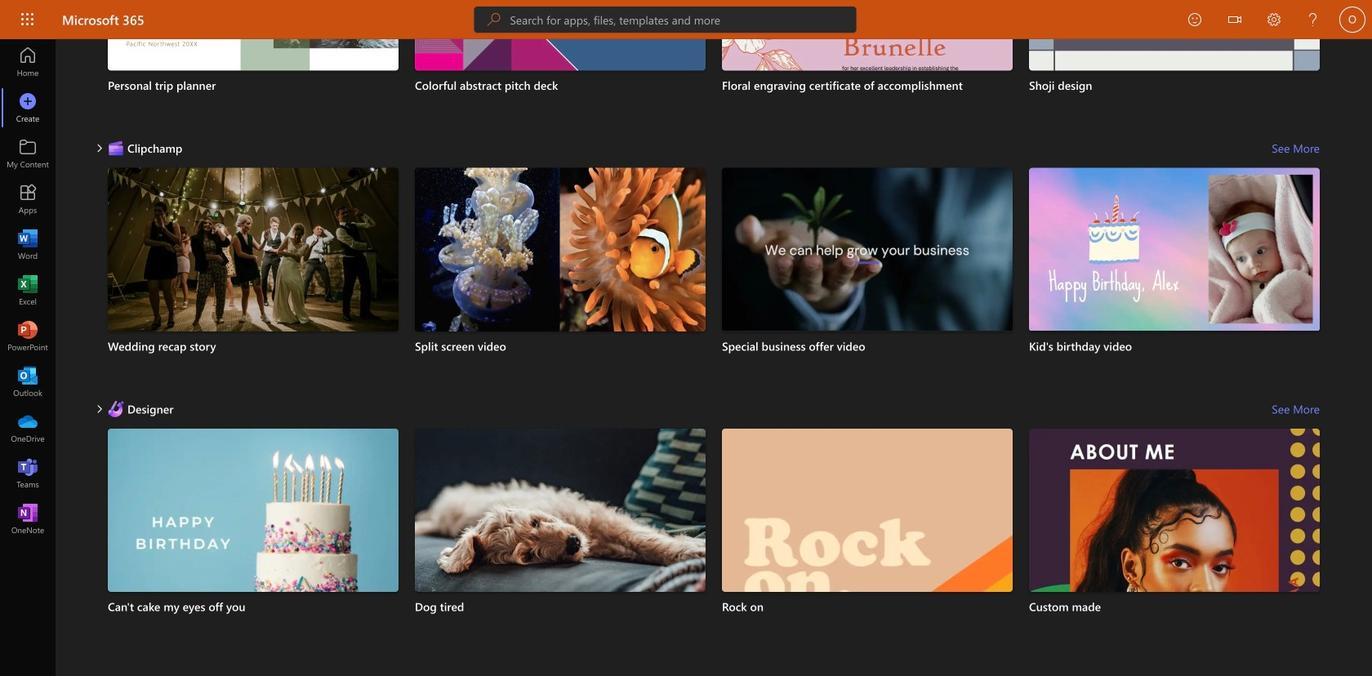 Task type: locate. For each thing, give the bounding box(es) containing it.
rock on link element
[[722, 599, 1013, 615]]

navigation
[[0, 39, 56, 542]]

shoji design image
[[1029, 0, 1320, 71]]

can't cake my eyes off you image
[[108, 429, 399, 672]]

Search box. Suggestions appear as you type. search field
[[510, 7, 856, 33]]

can't cake my eyes off you link element
[[108, 599, 399, 615]]

list
[[108, 0, 1320, 129], [108, 168, 1320, 389], [108, 429, 1320, 676]]

split screen video image
[[415, 168, 706, 331]]

personal trip planner image
[[108, 0, 399, 71]]

teams image
[[20, 466, 36, 482]]

rock on image
[[722, 429, 1013, 672]]

can't cake my eyes off you list item
[[108, 429, 399, 672]]

special business offer video image
[[722, 168, 1013, 331]]

None search field
[[474, 7, 856, 33]]

onedrive image
[[20, 420, 36, 436]]

kid's birthday video link element
[[1029, 338, 1320, 354]]

floral engraving certificate of accomplishment link element
[[722, 77, 1013, 94]]

onenote image
[[20, 511, 36, 528]]

split screen video list item
[[415, 168, 706, 383]]

2 list from the top
[[108, 168, 1320, 389]]

wedding recap story image
[[108, 168, 399, 362]]

personal trip planner list item
[[108, 0, 399, 122]]

1 vertical spatial list
[[108, 168, 1320, 389]]

0 vertical spatial list
[[108, 0, 1320, 129]]

dog tired link element
[[415, 599, 706, 615]]

banner
[[0, 0, 1372, 42]]

dog tired list item
[[415, 429, 706, 676]]

application
[[0, 0, 1372, 676]]

excel image
[[20, 283, 36, 299]]

2 vertical spatial list
[[108, 429, 1320, 676]]

custom made image
[[1029, 429, 1320, 676]]

colorful abstract pitch deck list item
[[415, 0, 706, 122]]

apps image
[[20, 191, 36, 208]]

special business offer video list item
[[722, 168, 1013, 383]]

shoji design link element
[[1029, 77, 1320, 94]]

home image
[[20, 54, 36, 70]]



Task type: vqa. For each thing, say whether or not it's contained in the screenshot.
in within the The all-new Microsoft 365 lets you create, share and collaborate all in one place with your favorite apps
no



Task type: describe. For each thing, give the bounding box(es) containing it.
word image
[[20, 237, 36, 253]]

custom made list item
[[1029, 429, 1320, 676]]

powerpoint image
[[20, 328, 36, 345]]

split screen video link element
[[415, 338, 706, 354]]

colorful abstract pitch deck image
[[415, 0, 706, 71]]

3 list from the top
[[108, 429, 1320, 676]]

special business offer video link element
[[722, 338, 1013, 354]]

rock on list item
[[722, 429, 1013, 672]]

colorful abstract pitch deck link element
[[415, 77, 706, 94]]

custom made link element
[[1029, 599, 1320, 615]]

personal trip planner link element
[[108, 77, 399, 94]]

shoji design list item
[[1029, 0, 1320, 122]]

my content image
[[20, 145, 36, 162]]

outlook image
[[20, 374, 36, 391]]

wedding recap story link element
[[108, 338, 399, 354]]

1 list from the top
[[108, 0, 1320, 129]]

create image
[[20, 100, 36, 116]]

wedding recap story list item
[[108, 168, 399, 383]]

dog tired image
[[415, 429, 706, 676]]

kid's birthday video list item
[[1029, 168, 1320, 383]]

kid's birthday video image
[[1029, 168, 1320, 331]]



